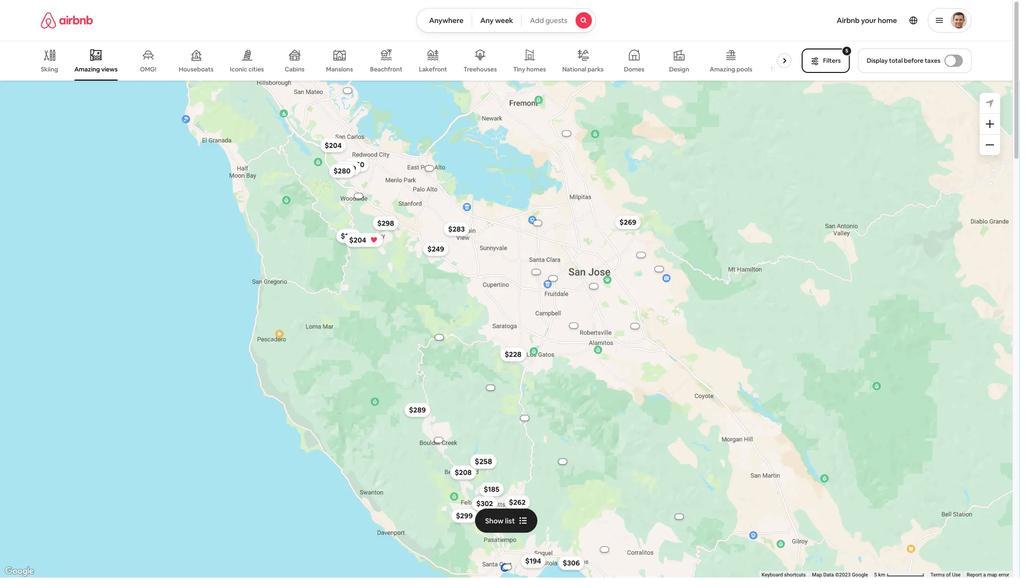 Task type: vqa. For each thing, say whether or not it's contained in the screenshot.
Display total before taxes
yes



Task type: locate. For each thing, give the bounding box(es) containing it.
map
[[813, 572, 823, 578]]

taxes
[[925, 57, 941, 65]]

$204
[[325, 141, 342, 150], [349, 236, 367, 245]]

$150
[[349, 160, 365, 169]]

data
[[824, 572, 835, 578]]

list
[[505, 517, 515, 526]]

None search field
[[417, 8, 596, 33]]

$208 button
[[450, 466, 477, 480]]

$204 button down $298
[[345, 233, 383, 247]]

$269 button
[[615, 215, 641, 230]]

amazing pools
[[710, 65, 753, 73]]

0 horizontal spatial $204
[[325, 141, 342, 150]]

$298 button
[[373, 216, 399, 230]]

show list button
[[475, 509, 538, 533]]

$185 button
[[480, 483, 504, 497]]

map
[[988, 572, 998, 578]]

$249 button
[[423, 242, 449, 256]]

iconic
[[230, 65, 247, 73]]

$283 button
[[444, 222, 470, 236]]

zoom in image
[[987, 120, 995, 128]]

$299 $258
[[456, 457, 492, 521]]

guests
[[546, 16, 568, 25]]

terms of use
[[931, 572, 961, 578]]

pools
[[737, 65, 753, 73]]

your
[[862, 16, 877, 25]]

0 vertical spatial $204 button
[[320, 138, 347, 153]]

terms of use link
[[931, 572, 961, 578]]

cities
[[249, 65, 264, 73]]

total
[[890, 57, 903, 65]]

add
[[530, 16, 544, 25]]

5 km button
[[872, 571, 928, 579]]

$260
[[339, 164, 356, 173]]

$228 button
[[500, 348, 526, 362]]

$194
[[526, 557, 542, 566]]

$228
[[505, 350, 522, 359]]

a
[[984, 572, 987, 578]]

airbnb your home
[[837, 16, 898, 25]]

$249
[[428, 245, 445, 254]]

of
[[947, 572, 951, 578]]

km
[[879, 572, 886, 578]]

zoom out image
[[987, 141, 995, 149]]

amazing left pools
[[710, 65, 736, 73]]

amazing left views
[[74, 65, 100, 73]]

week
[[495, 16, 514, 25]]

group containing amazing views
[[41, 41, 798, 81]]

0 vertical spatial $204
[[325, 141, 342, 150]]

houseboats
[[179, 65, 214, 73]]

©2023
[[836, 572, 851, 578]]

group
[[41, 41, 798, 81]]

$204 button up $280 button
[[320, 138, 347, 153]]

any
[[481, 16, 494, 25]]

display total before taxes
[[867, 57, 941, 65]]

airbnb your home link
[[831, 10, 904, 31]]

omg!
[[140, 65, 157, 73]]

0 horizontal spatial amazing
[[74, 65, 100, 73]]

$208
[[455, 468, 472, 477]]

1 horizontal spatial $204
[[349, 236, 367, 245]]

$262
[[509, 498, 526, 507]]

$185
[[484, 485, 500, 494]]

1 horizontal spatial amazing
[[710, 65, 736, 73]]

1 vertical spatial $204
[[349, 236, 367, 245]]

parks
[[588, 65, 604, 73]]

$302
[[477, 499, 493, 509]]

beachfront
[[370, 65, 403, 73]]

anywhere
[[429, 16, 464, 25]]

none search field containing anywhere
[[417, 8, 596, 33]]

$204 button
[[320, 138, 347, 153], [345, 233, 383, 247]]



Task type: describe. For each thing, give the bounding box(es) containing it.
any week button
[[472, 8, 522, 33]]

$167 button
[[336, 229, 361, 243]]

iconic cities
[[230, 65, 264, 73]]

design
[[670, 65, 690, 73]]

$258
[[475, 457, 492, 466]]

anywhere button
[[417, 8, 472, 33]]

5 km
[[875, 572, 887, 578]]

filters button
[[802, 49, 851, 73]]

terms
[[931, 572, 945, 578]]

national
[[563, 65, 587, 73]]

$150 button
[[344, 158, 369, 172]]

domes
[[624, 65, 645, 73]]

amazing for amazing views
[[74, 65, 100, 73]]

$258 button
[[471, 455, 497, 469]]

amazing views
[[74, 65, 118, 73]]

treehouses
[[464, 65, 497, 73]]

keyboard shortcuts button
[[762, 572, 806, 579]]

$298
[[378, 219, 394, 228]]

google image
[[3, 565, 36, 579]]

add guests button
[[522, 8, 596, 33]]

home
[[878, 16, 898, 25]]

display total before taxes button
[[859, 49, 972, 73]]

$299
[[456, 512, 473, 521]]

map data ©2023 google
[[813, 572, 869, 578]]

keyboard
[[762, 572, 784, 578]]

any week
[[481, 16, 514, 25]]

add guests
[[530, 16, 568, 25]]

$302 button
[[472, 497, 498, 511]]

keyboard shortcuts
[[762, 572, 806, 578]]

$262 button
[[505, 495, 531, 510]]

report
[[967, 572, 983, 578]]

tiny
[[514, 65, 526, 73]]

$280
[[334, 166, 351, 176]]

before
[[905, 57, 924, 65]]

$280 button
[[329, 164, 355, 178]]

amazing for amazing pools
[[710, 65, 736, 73]]

filters
[[824, 57, 841, 65]]

$260 button
[[335, 161, 361, 176]]

$299 button
[[452, 509, 478, 523]]

profile element
[[609, 0, 972, 41]]

report a map error
[[967, 572, 1010, 578]]

$194 button
[[521, 554, 546, 569]]

5
[[875, 572, 878, 578]]

$167
[[341, 232, 357, 241]]

show list
[[486, 517, 515, 526]]

google
[[853, 572, 869, 578]]

google map
showing 40 stays. including 1 saved stay. region
[[0, 81, 1013, 579]]

$289 button
[[405, 403, 431, 417]]

cabins
[[285, 65, 305, 73]]

tiny homes
[[514, 65, 546, 73]]

national parks
[[563, 65, 604, 73]]

use
[[953, 572, 961, 578]]

homes
[[527, 65, 546, 73]]

trending
[[771, 65, 796, 73]]

$306
[[563, 559, 580, 568]]

airbnb
[[837, 16, 860, 25]]

views
[[101, 65, 118, 73]]

1 vertical spatial $204 button
[[345, 233, 383, 247]]

$306 button
[[559, 556, 585, 571]]

lakefront
[[419, 65, 447, 73]]

skiing
[[41, 65, 58, 73]]

$298 $283
[[378, 219, 465, 234]]

mansions
[[326, 65, 353, 73]]

error
[[999, 572, 1010, 578]]

$283
[[448, 225, 465, 234]]

$289
[[409, 406, 426, 415]]

show
[[486, 517, 504, 526]]

shortcuts
[[785, 572, 806, 578]]

report a map error link
[[967, 572, 1010, 578]]

display
[[867, 57, 888, 65]]



